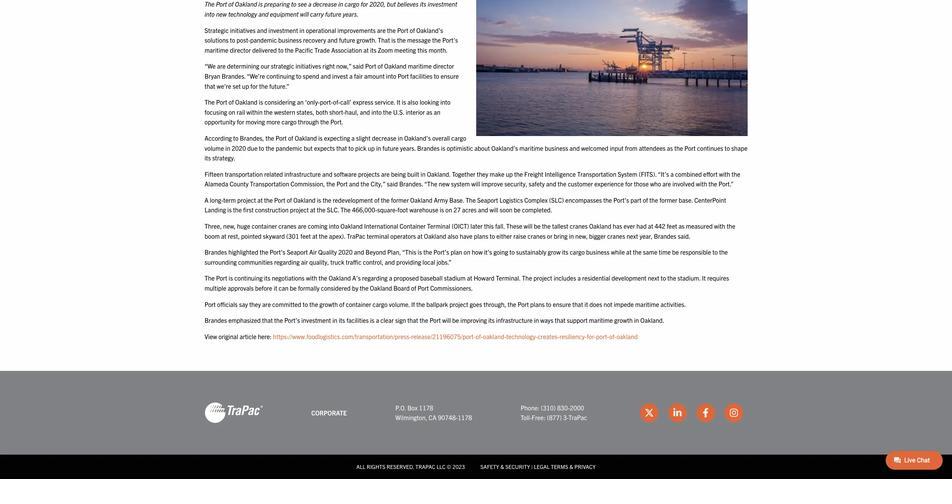 Task type: describe. For each thing, give the bounding box(es) containing it.
at up construction
[[258, 196, 263, 204]]

0 horizontal spatial 1178
[[419, 404, 433, 412]]

in up strategy. at the left of the page
[[225, 144, 230, 152]]

container inside three, new, huge container cranes are coming into oakland international container terminal (oict) later this fall. these will be the tallest cranes oakland has ever had at 442 feet as measured with the boom at rest, pointed skyward (301 feet at the apex). trapac terminal operators at oakland also have plans to either raise cranes or bring in new, bigger cranes next year, brandes said.
[[252, 222, 277, 230]]

the up local
[[424, 248, 432, 256]]

are down before
[[262, 300, 271, 308]]

strategic
[[271, 62, 294, 70]]

new inside the port of oakland is preparing to see a decrease in cargo for 2020, but believes its investment into new technology and equipment will carry future years.
[[216, 10, 227, 18]]

surrounding
[[205, 258, 237, 266]]

and down the "plan,"
[[385, 258, 395, 266]]

strategic initiatives and investment in operational improvements are the port of oakland's solutions to post-pandemic business recovery and future growth. that is the message the port's maritime director delivered to the pacific trade association at its zoom meeting this month.
[[205, 26, 458, 54]]

oakland down terminal
[[424, 232, 446, 240]]

the left same
[[633, 248, 642, 256]]

1 horizontal spatial ensure
[[553, 300, 571, 308]]

in down u.s.
[[398, 134, 403, 142]]

business inside brandes highlighted the port's seaport air quality 2020 and beyond plan, "this is the port's plan on how it's going to sustainably grow its cargo business while at the same time be responsible to the surrounding communities regarding air quality, truck traffic control, and providing local jobs."
[[586, 248, 610, 256]]

at down container
[[417, 232, 423, 240]]

the down software at the left top of page
[[326, 180, 335, 188]]

cargo inside brandes highlighted the port's seaport air quality 2020 and beyond plan, "this is the port's plan on how it's going to sustainably grow its cargo business while at the same time be responsible to the surrounding communities regarding air quality, truck traffic control, and providing local jobs."
[[570, 248, 585, 256]]

the right measured
[[727, 222, 736, 230]]

0 horizontal spatial new,
[[223, 222, 236, 230]]

being
[[391, 170, 406, 178]]

to up the strategic
[[278, 46, 284, 54]]

seaport inside the a long-term project at the port of oakland is the redevelopment of the former oakland army base. the seaport logistics complex (slc) encompasses the port's part of the former base. centerpoint landing is the first construction project at the slc. the 466,000-square-foot warehouse is on 27 acres and will soon be completed.
[[477, 196, 498, 204]]

clear
[[381, 317, 394, 324]]

the up meeting
[[397, 36, 406, 44]]

release/21196075/port-
[[411, 333, 476, 341]]

looking
[[420, 98, 439, 106]]

port up multiple
[[216, 274, 227, 282]]

sustainably
[[516, 248, 547, 256]]

port down multiple
[[205, 300, 216, 308]]

software
[[334, 170, 357, 178]]

0 horizontal spatial they
[[249, 300, 261, 308]]

the down more
[[266, 134, 274, 142]]

for inside "we are determining our strategic initiatives right now," said port of oakland maritime director bryan brandes. "we're continuing to spend and invest a fair amount into port facilities to ensure that we're set up for the future."
[[251, 82, 258, 90]]

initiatives inside strategic initiatives and investment in operational improvements are the port of oakland's solutions to post-pandemic business recovery and future growth. that is the message the port's maritime director delivered to the pacific trade association at its zoom meeting this month.
[[230, 26, 256, 34]]

rights
[[367, 464, 386, 471]]

the up more
[[264, 108, 273, 116]]

in inside the port of oakland is preparing to see a decrease in cargo for 2020, but believes its investment into new technology and equipment will carry future years.
[[338, 0, 343, 8]]

considering
[[265, 98, 296, 106]]

in inside strategic initiatives and investment in operational improvements are the port of oakland's solutions to post-pandemic business recovery and future growth. that is the message the port's maritime director delivered to the pacific trade association at its zoom meeting this month.
[[300, 26, 305, 34]]

cargo inside the port of oakland is preparing to see a decrease in cargo for 2020, but believes its investment into new technology and equipment will carry future years.
[[345, 0, 359, 8]]

be up https://www.foodlogistics.com/transportation/press-release/21196075/port-of-oakland-technology-creates-resiliency-for-port-of-oakland link
[[452, 317, 459, 324]]

it inside the port is continuing its negotiations with the oakland a's regarding a proposed baseball stadium at howard terminal. the project includes a residential development next to the stadium. it requires multiple approvals before it can be formally considered by the oakland board of port commissioners.
[[274, 284, 277, 292]]

to inside the port of oakland is preparing to see a decrease in cargo for 2020, but believes its investment into new technology and equipment will carry future years.
[[291, 0, 296, 8]]

trapac
[[416, 464, 435, 471]]

the right attendees at the top right of page
[[675, 144, 683, 152]]

the left pacific
[[285, 46, 294, 54]]

boom
[[205, 232, 220, 240]]

©
[[447, 464, 451, 471]]

2020 inside brandes highlighted the port's seaport air quality 2020 and beyond plan, "this is the port's plan on how it's going to sustainably grow its cargo business while at the same time be responsible to the surrounding communities regarding air quality, truck traffic control, and providing local jobs."
[[338, 248, 353, 256]]

who
[[650, 180, 661, 188]]

and up delivered
[[257, 26, 267, 34]]

are inside "we are determining our strategic initiatives right now," said port of oakland maritime director bryan brandes. "we're continuing to spend and invest a fair amount into port facilities to ensure that we're set up for the future."
[[217, 62, 226, 70]]

improving
[[461, 317, 487, 324]]

are inside strategic initiatives and investment in operational improvements are the port of oakland's solutions to post-pandemic business recovery and future growth. that is the message the port's maritime director delivered to the pacific trade association at its zoom meeting this month.
[[377, 26, 386, 34]]

proposed
[[394, 274, 419, 282]]

welcomed
[[581, 144, 609, 152]]

on inside brandes highlighted the port's seaport air quality 2020 and beyond plan, "this is the port's plan on how it's going to sustainably grow its cargo business while at the same time be responsible to the surrounding communities regarding air quality, truck traffic control, and providing local jobs."
[[464, 248, 470, 256]]

on inside the port of oakland is considering an 'only-port-of-call' express service. it is also looking into focusing on rail within the western states, both short-haul, and into the u.s. interior as an opportunity for moving more cargo through the port.
[[229, 108, 235, 116]]

its inside the port of oakland is preparing to see a decrease in cargo for 2020, but believes its investment into new technology and equipment will carry future years.
[[420, 0, 426, 8]]

corporate
[[311, 409, 347, 417]]

project left 'goes'
[[450, 300, 468, 308]]

safety & security link
[[481, 464, 530, 471]]

about
[[475, 144, 490, 152]]

and down software at the left top of page
[[349, 180, 359, 188]]

later
[[471, 222, 483, 230]]

2020,
[[370, 0, 386, 8]]

is up u.s.
[[402, 98, 406, 106]]

port's down committed
[[284, 317, 300, 324]]

highlighted
[[228, 248, 258, 256]]

port inside the port of oakland is preparing to see a decrease in cargo for 2020, but believes its investment into new technology and equipment will carry future years.
[[216, 0, 227, 8]]

the up communities
[[260, 248, 268, 256]]

pointed
[[241, 232, 262, 240]]

say
[[239, 300, 248, 308]]

port's inside the a long-term project at the port of oakland is the redevelopment of the former oakland army base. the seaport logistics complex (slc) encompasses the port's part of the former base. centerpoint landing is the first construction project at the slc. the 466,000-square-foot warehouse is on 27 acres and will soon be completed.
[[614, 196, 629, 204]]

regarding inside brandes highlighted the port's seaport air quality 2020 and beyond plan, "this is the port's plan on how it's going to sustainably grow its cargo business while at the same time be responsible to the surrounding communities regarding air quality, truck traffic control, and providing local jobs."
[[274, 258, 300, 266]]

the port of oakland is considering an 'only-port-of-call' express service. it is also looking into focusing on rail within the western states, both short-haul, and into the u.s. interior as an opportunity for moving more cargo through the port.
[[205, 98, 451, 126]]

port right through,
[[518, 300, 529, 308]]

is inside the port is continuing its negotiations with the oakland a's regarding a proposed baseball stadium at howard terminal. the project includes a residential development next to the stadium. it requires multiple approvals before it can be formally considered by the oakland board of port commissioners.
[[229, 274, 233, 282]]

the up square-
[[381, 196, 390, 204]]

of inside according to brandes, the port of oakland is expecting a slight decrease in oakland's overall cargo volume in 2020 due to the pandemic but expects that to pick up in future years. brandes is optimistic about oakland's maritime business and welcomed input from attendees as the port continues to shape its strategy.
[[288, 134, 293, 142]]

service.
[[375, 98, 395, 106]]

of up square-
[[374, 196, 380, 204]]

in up oakland on the right of page
[[634, 317, 639, 324]]

goes
[[470, 300, 482, 308]]

rest,
[[228, 232, 240, 240]]

support
[[567, 317, 588, 324]]

port inside strategic initiatives and investment in operational improvements are the port of oakland's solutions to post-pandemic business recovery and future growth. that is the message the port's maritime director delivered to the pacific trade association at its zoom meeting this month.
[[397, 26, 408, 34]]

decrease inside the port of oakland is preparing to see a decrease in cargo for 2020, but believes its investment into new technology and equipment will carry future years.
[[313, 0, 337, 8]]

the up view original article here: https://www.foodlogistics.com/transportation/press-release/21196075/port-of-oakland-technology-creates-resiliency-for-port-of-oakland
[[420, 317, 428, 324]]

will down port officials say they are committed to the growth of container cargo volume. if the ballpark project goes through, the port plans to ensure that it does not impede maritime activities.
[[442, 317, 451, 324]]

oakland. inside fifteen transportation related infrastructure and software projects are being built in oakland. together they make up the freight intelligence transportation system (fits). "it's a combined effort with the alameda county transportation commission, the port and the city," said brandes. "the new system will improve security, safety and the customer experience for those who are involved with the port."
[[427, 170, 451, 178]]

in inside fifteen transportation related infrastructure and software projects are being built in oakland. together they make up the freight intelligence transportation system (fits). "it's a combined effort with the alameda county transportation commission, the port and the city," said brandes. "the new system will improve security, safety and the customer experience for those who are involved with the port."
[[421, 170, 426, 178]]

1 vertical spatial container
[[346, 300, 371, 308]]

port left "continues"
[[685, 144, 696, 152]]

investment inside strategic initiatives and investment in operational improvements are the port of oakland's solutions to post-pandemic business recovery and future growth. that is the message the port's maritime director delivered to the pacific trade association at its zoom meeting this month.
[[269, 26, 298, 34]]

1 horizontal spatial of-
[[476, 333, 483, 341]]

is inside the port of oakland is preparing to see a decrease in cargo for 2020, but believes its investment into new technology and equipment will carry future years.
[[258, 0, 263, 8]]

the down projects
[[361, 180, 369, 188]]

port down baseball
[[418, 284, 429, 292]]

these
[[506, 222, 522, 230]]

for inside the port of oakland is considering an 'only-port-of-call' express service. it is also looking into focusing on rail within the western states, both short-haul, and into the u.s. interior as an opportunity for moving more cargo through the port.
[[237, 118, 244, 126]]

seaport inside brandes highlighted the port's seaport air quality 2020 and beyond plan, "this is the port's plan on how it's going to sustainably grow its cargo business while at the same time be responsible to the surrounding communities regarding air quality, truck traffic control, and providing local jobs."
[[287, 248, 308, 256]]

port up amount
[[365, 62, 376, 70]]

and inside the a long-term project at the port of oakland is the redevelopment of the former oakland army base. the seaport logistics complex (slc) encompasses the port's part of the former base. centerpoint landing is the first construction project at the slc. the 466,000-square-foot warehouse is on 27 acres and will soon be completed.
[[478, 206, 488, 214]]

the right "terminal."
[[522, 274, 532, 282]]

a inside according to brandes, the port of oakland is expecting a slight decrease in oakland's overall cargo volume in 2020 due to the pandemic but expects that to pick up in future years. brandes is optimistic about oakland's maritime business and welcomed input from attendees as the port continues to shape its strategy.
[[352, 134, 355, 142]]

not
[[604, 300, 613, 308]]

that up support
[[573, 300, 583, 308]]

encompasses
[[566, 196, 602, 204]]

1 vertical spatial growth
[[614, 317, 633, 324]]

1 vertical spatial oakland's
[[404, 134, 431, 142]]

the down "who"
[[650, 196, 658, 204]]

and down intelligence
[[546, 180, 556, 188]]

stadium.
[[678, 274, 701, 282]]

local
[[423, 258, 435, 266]]

the up construction
[[264, 196, 273, 204]]

0 horizontal spatial an
[[297, 98, 304, 106]]

of- inside the port of oakland is considering an 'only-port-of-call' express service. it is also looking into focusing on rail within the western states, both short-haul, and into the u.s. interior as an opportunity for moving more cargo through the port.
[[333, 98, 340, 106]]

truck
[[331, 258, 344, 266]]

port- inside the port of oakland is considering an 'only-port-of-call' express service. it is also looking into focusing on rail within the western states, both short-haul, and into the u.s. interior as an opportunity for moving more cargo through the port.
[[320, 98, 333, 106]]

up inside according to brandes, the port of oakland is expecting a slight decrease in oakland's overall cargo volume in 2020 due to the pandemic but expects that to pick up in future years. brandes is optimistic about oakland's maritime business and welcomed input from attendees as the port continues to shape its strategy.
[[368, 144, 375, 152]]

its inside the port is continuing its negotiations with the oakland a's regarding a proposed baseball stadium at howard terminal. the project includes a residential development next to the stadium. it requires multiple approvals before it can be formally considered by the oakland board of port commissioners.
[[264, 274, 270, 282]]

is up within
[[259, 98, 263, 106]]

interior
[[406, 108, 425, 116]]

(877)
[[547, 414, 562, 422]]

with inside the port is continuing its negotiations with the oakland a's regarding a proposed baseball stadium at howard terminal. the project includes a residential development next to the stadium. it requires multiple approvals before it can be formally considered by the oakland board of port commissioners.
[[306, 274, 317, 282]]

volume
[[205, 144, 224, 152]]

at inside brandes highlighted the port's seaport air quality 2020 and beyond plan, "this is the port's plan on how it's going to sustainably grow its cargo business while at the same time be responsible to the surrounding communities regarding air quality, truck traffic control, and providing local jobs."
[[626, 248, 632, 256]]

up inside fifteen transportation related infrastructure and software projects are being built in oakland. together they make up the freight intelligence transportation system (fits). "it's a combined effort with the alameda county transportation commission, the port and the city," said brandes. "the new system will improve security, safety and the customer experience for those who are involved with the port."
[[506, 170, 513, 178]]

three,
[[205, 222, 222, 230]]

oakland up the apex).
[[341, 222, 363, 230]]

cargo inside the port of oakland is considering an 'only-port-of-call' express service. it is also looking into focusing on rail within the western states, both short-haul, and into the u.s. interior as an opportunity for moving more cargo through the port.
[[282, 118, 297, 126]]

to right going
[[510, 248, 515, 256]]

jobs."
[[437, 258, 452, 266]]

focusing
[[205, 108, 227, 116]]

completed.
[[522, 206, 552, 214]]

measured
[[686, 222, 713, 230]]

maritime inside strategic initiatives and investment in operational improvements are the port of oakland's solutions to post-pandemic business recovery and future growth. that is the message the port's maritime director delivered to the pacific trade association at its zoom meeting this month.
[[205, 46, 229, 54]]

call'
[[340, 98, 351, 106]]

the left the stadium.
[[668, 274, 676, 282]]

shape
[[732, 144, 748, 152]]

the up that
[[387, 26, 396, 34]]

0 horizontal spatial growth
[[320, 300, 338, 308]]

the down coming
[[319, 232, 328, 240]]

volume.
[[389, 300, 410, 308]]

with down 'effort'
[[696, 180, 707, 188]]

be inside three, new, huge container cranes are coming into oakland international container terminal (oict) later this fall. these will be the tallest cranes oakland has ever had at 442 feet as measured with the boom at rest, pointed skyward (301 feet at the apex). trapac terminal operators at oakland also have plans to either raise cranes or bring in new, bigger cranes next year, brandes said.
[[534, 222, 541, 230]]

operators
[[390, 232, 416, 240]]

director inside strategic initiatives and investment in operational improvements are the port of oakland's solutions to post-pandemic business recovery and future growth. that is the message the port's maritime director delivered to the pacific trade association at its zoom meeting this month.
[[230, 46, 251, 54]]

the inside the port of oakland is considering an 'only-port-of-call' express service. it is also looking into focusing on rail within the western states, both short-haul, and into the u.s. interior as an opportunity for moving more cargo through the port.
[[205, 98, 215, 106]]

the up month. in the top left of the page
[[432, 36, 441, 44]]

a's
[[352, 274, 361, 282]]

and up traffic
[[354, 248, 364, 256]]

as inside three, new, huge container cranes are coming into oakland international container terminal (oict) later this fall. these will be the tallest cranes oakland has ever had at 442 feet as measured with the boom at rest, pointed skyward (301 feet at the apex). trapac terminal operators at oakland also have plans to either raise cranes or bring in new, bigger cranes next year, brandes said.
[[679, 222, 685, 230]]

also inside the port of oakland is considering an 'only-port-of-call' express service. it is also looking into focusing on rail within the western states, both short-haul, and into the u.s. interior as an opportunity for moving more cargo through the port.
[[408, 98, 418, 106]]

will inside three, new, huge container cranes are coming into oakland international container terminal (oict) later this fall. these will be the tallest cranes oakland has ever had at 442 feet as measured with the boom at rest, pointed skyward (301 feet at the apex). trapac terminal operators at oakland also have plans to either raise cranes or bring in new, bigger cranes next year, brandes said.
[[524, 222, 533, 230]]

ever
[[624, 222, 635, 230]]

are down "it's
[[663, 180, 671, 188]]

to down month. in the top left of the page
[[434, 72, 439, 80]]

a left clear
[[376, 317, 379, 324]]

to left spend
[[296, 72, 301, 80]]

the left first
[[233, 206, 242, 214]]

commission,
[[291, 180, 325, 188]]

to inside the port is continuing its negotiations with the oakland a's regarding a proposed baseball stadium at howard terminal. the project includes a residential development next to the stadium. it requires multiple approvals before it can be formally considered by the oakland board of port commissioners.
[[661, 274, 666, 282]]

0 horizontal spatial facilities
[[347, 317, 369, 324]]

facilities inside "we are determining our strategic initiatives right now," said port of oakland maritime director bryan brandes. "we're continuing to spend and invest a fair amount into port facilities to ensure that we're set up for the future."
[[410, 72, 433, 80]]

for inside fifteen transportation related infrastructure and software projects are being built in oakland. together they make up the freight intelligence transportation system (fits). "it's a combined effort with the alameda county transportation commission, the port and the city," said brandes. "the new system will improve security, safety and the customer experience for those who are involved with the port."
[[625, 180, 633, 188]]

to up the ways
[[546, 300, 552, 308]]

built
[[407, 170, 419, 178]]

port down meeting
[[398, 72, 409, 80]]

will inside the a long-term project at the port of oakland is the redevelopment of the former oakland army base. the seaport logistics complex (slc) encompasses the port's part of the former base. centerpoint landing is the first construction project at the slc. the 466,000-square-foot warehouse is on 27 acres and will soon be completed.
[[490, 206, 498, 214]]

said.
[[678, 232, 691, 240]]

be inside the a long-term project at the port of oakland is the redevelopment of the former oakland army base. the seaport logistics complex (slc) encompasses the port's part of the former base. centerpoint landing is the first construction project at the slc. the 466,000-square-foot warehouse is on 27 acres and will soon be completed.
[[514, 206, 521, 214]]

long-
[[210, 196, 223, 204]]

is left clear
[[370, 317, 375, 324]]

pandemic inside according to brandes, the port of oakland is expecting a slight decrease in oakland's overall cargo volume in 2020 due to the pandemic but expects that to pick up in future years. brandes is optimistic about oakland's maritime business and welcomed input from attendees as the port continues to shape its strategy.
[[276, 144, 302, 152]]

fifteen transportation related infrastructure and software projects are being built in oakland. together they make up the freight intelligence transportation system (fits). "it's a combined effort with the alameda county transportation commission, the port and the city," said brandes. "the new system will improve security, safety and the customer experience for those who are involved with the port."
[[205, 170, 740, 188]]

in right pick
[[376, 144, 381, 152]]

into right looking
[[440, 98, 451, 106]]

footer containing p.o. box 1178
[[0, 371, 952, 479]]

here:
[[258, 333, 272, 341]]

input
[[610, 144, 624, 152]]

safety
[[529, 180, 545, 188]]

cranes up (301
[[279, 222, 296, 230]]

brandes inside three, new, huge container cranes are coming into oakland international container terminal (oict) later this fall. these will be the tallest cranes oakland has ever had at 442 feet as measured with the boom at rest, pointed skyward (301 feet at the apex). trapac terminal operators at oakland also have plans to either raise cranes or bring in new, bigger cranes next year, brandes said.
[[654, 232, 677, 240]]

emphasized
[[228, 317, 261, 324]]

is down overall at left top
[[441, 144, 445, 152]]

the up or
[[542, 222, 551, 230]]

has
[[613, 222, 622, 230]]

the right by
[[360, 284, 369, 292]]

experience
[[595, 180, 624, 188]]

terminal
[[367, 232, 389, 240]]

city,"
[[371, 180, 385, 188]]

is inside strategic initiatives and investment in operational improvements are the port of oakland's solutions to post-pandemic business recovery and future growth. that is the message the port's maritime director delivered to the pacific trade association at its zoom meeting this month.
[[392, 36, 396, 44]]

of right part
[[643, 196, 648, 204]]

next inside the port is continuing its negotiations with the oakland a's regarding a proposed baseball stadium at howard terminal. the project includes a residential development next to the stadium. it requires multiple approvals before it can be formally considered by the oakland board of port commissioners.
[[648, 274, 659, 282]]

right
[[323, 62, 335, 70]]

to left pick
[[349, 144, 354, 152]]

overall
[[432, 134, 450, 142]]

"it's
[[658, 170, 669, 178]]

but inside the port of oakland is preparing to see a decrease in cargo for 2020, but believes its investment into new technology and equipment will carry future years.
[[387, 0, 396, 8]]

0 vertical spatial transportation
[[577, 170, 617, 178]]

port."
[[719, 180, 734, 188]]

port down 'ballpark'
[[430, 317, 441, 324]]

growth.
[[357, 36, 377, 44]]

that right sign
[[408, 317, 418, 324]]

brandes. inside "we are determining our strategic initiatives right now," said port of oakland maritime director bryan brandes. "we're continuing to spend and invest a fair amount into port facilities to ensure that we're set up for the future."
[[222, 72, 246, 80]]

a left proposed
[[389, 274, 392, 282]]

1 vertical spatial oakland.
[[641, 317, 665, 324]]

oakland up warehouse
[[410, 196, 433, 204]]

at up coming
[[310, 206, 315, 214]]

maritime right impede
[[635, 300, 659, 308]]

future inside strategic initiatives and investment in operational improvements are the port of oakland's solutions to post-pandemic business recovery and future growth. that is the message the port's maritime director delivered to the pacific trade association at its zoom meeting this month.
[[339, 36, 355, 44]]

0 horizontal spatial feet
[[301, 232, 311, 240]]

2 vertical spatial oakland's
[[491, 144, 518, 152]]

into inside three, new, huge container cranes are coming into oakland international container terminal (oict) later this fall. these will be the tallest cranes oakland has ever had at 442 feet as measured with the boom at rest, pointed skyward (301 feet at the apex). trapac terminal operators at oakland also have plans to either raise cranes or bring in new, bigger cranes next year, brandes said.
[[329, 222, 339, 230]]

continuing inside "we are determining our strategic initiatives right now," said port of oakland maritime director bryan brandes. "we're continuing to spend and invest a fair amount into port facilities to ensure that we're set up for the future."
[[266, 72, 295, 80]]

ways
[[540, 317, 554, 324]]

bring
[[554, 232, 568, 240]]

board
[[394, 284, 410, 292]]

the down intelligence
[[558, 180, 567, 188]]

the down both at the left top of page
[[320, 118, 329, 126]]

safety & security | legal terms & privacy
[[481, 464, 596, 471]]

be inside brandes highlighted the port's seaport air quality 2020 and beyond plan, "this is the port's plan on how it's going to sustainably grow its cargo business while at the same time be responsible to the surrounding communities regarding air quality, truck traffic control, and providing local jobs."
[[672, 248, 679, 256]]

logistics
[[500, 196, 523, 204]]

post-
[[237, 36, 250, 44]]

oakland up considered
[[329, 274, 351, 282]]

at right had
[[648, 222, 653, 230]]

the right the if
[[416, 300, 425, 308]]

the up requires
[[719, 248, 728, 256]]

cargo up clear
[[373, 300, 388, 308]]

now,"
[[336, 62, 351, 70]]

1 vertical spatial port-
[[596, 333, 609, 341]]

466,000-
[[352, 206, 377, 214]]

port's inside strategic initiatives and investment in operational improvements are the port of oakland's solutions to post-pandemic business recovery and future growth. that is the message the port's maritime director delivered to the pacific trade association at its zoom meeting this month.
[[442, 36, 458, 44]]

or
[[547, 232, 553, 240]]

and up the trade
[[328, 36, 338, 44]]

continuing inside the port is continuing its negotiations with the oakland a's regarding a proposed baseball stadium at howard terminal. the project includes a residential development next to the stadium. it requires multiple approvals before it can be formally considered by the oakland board of port commissioners.
[[234, 274, 263, 282]]

howard
[[474, 274, 495, 282]]

states,
[[297, 108, 314, 116]]

terminal
[[427, 222, 450, 230]]

are up 'city,"'
[[381, 170, 390, 178]]

see
[[298, 0, 307, 8]]

involved
[[673, 180, 695, 188]]

with up port."
[[719, 170, 730, 178]]

delivered
[[252, 46, 277, 54]]

and inside according to brandes, the port of oakland is expecting a slight decrease in oakland's overall cargo volume in 2020 due to the pandemic but expects that to pick up in future years. brandes is optimistic about oakland's maritime business and welcomed input from attendees as the port continues to shape its strategy.
[[570, 144, 580, 152]]

box
[[408, 404, 418, 412]]

years. inside the port of oakland is preparing to see a decrease in cargo for 2020, but believes its investment into new technology and equipment will carry future years.
[[343, 10, 359, 18]]

and inside "we are determining our strategic initiatives right now," said port of oakland maritime director bryan brandes. "we're continuing to spend and invest a fair amount into port facilities to ensure that we're set up for the future."
[[321, 72, 331, 80]]

it's
[[484, 248, 492, 256]]

can
[[279, 284, 289, 292]]

and inside the port of oakland is preparing to see a decrease in cargo for 2020, but believes its investment into new technology and equipment will carry future years.
[[259, 10, 269, 18]]

in up "https://www.foodlogistics.com/transportation/press-"
[[333, 317, 337, 324]]

plan,
[[387, 248, 401, 256]]

port down more
[[276, 134, 287, 142]]

its inside strategic initiatives and investment in operational improvements are the port of oakland's solutions to post-pandemic business recovery and future growth. that is the message the port's maritime director delivered to the pacific trade association at its zoom meeting this month.
[[370, 46, 377, 54]]

huge
[[237, 222, 250, 230]]

up inside "we are determining our strategic initiatives right now," said port of oakland maritime director bryan brandes. "we're continuing to spend and invest a fair amount into port facilities to ensure that we're set up for the future."
[[242, 82, 249, 90]]

2 horizontal spatial of-
[[609, 333, 617, 341]]

operational
[[306, 26, 336, 34]]

the down experience
[[603, 196, 612, 204]]

determining
[[227, 62, 259, 70]]

1 horizontal spatial it
[[585, 300, 588, 308]]

air
[[309, 248, 317, 256]]

amount
[[364, 72, 385, 80]]

442
[[655, 222, 666, 230]]



Task type: locate. For each thing, give the bounding box(es) containing it.
project up first
[[237, 196, 256, 204]]

oakland inside the port of oakland is considering an 'only-port-of-call' express service. it is also looking into focusing on rail within the western states, both short-haul, and into the u.s. interior as an opportunity for moving more cargo through the port.
[[235, 98, 257, 106]]

they
[[477, 170, 488, 178], [249, 300, 261, 308]]

'only-
[[305, 98, 320, 106]]

acres
[[462, 206, 477, 214]]

is left preparing
[[258, 0, 263, 8]]

for down system in the right top of the page
[[625, 180, 633, 188]]

intelligence
[[545, 170, 576, 178]]

& right safety
[[501, 464, 504, 471]]

0 vertical spatial it
[[397, 98, 400, 106]]

regarding
[[274, 258, 300, 266], [362, 274, 388, 282]]

new inside fifteen transportation related infrastructure and software projects are being built in oakland. together they make up the freight intelligence transportation system (fits). "it's a combined effort with the alameda county transportation commission, the port and the city," said brandes. "the new system will improve security, safety and the customer experience for those who are involved with the port."
[[439, 180, 450, 188]]

will inside the port of oakland is preparing to see a decrease in cargo for 2020, but believes its investment into new technology and equipment will carry future years.
[[300, 10, 309, 18]]

the up multiple
[[205, 274, 215, 282]]

1 vertical spatial also
[[448, 232, 458, 240]]

to left brandes,
[[233, 134, 239, 142]]

1 horizontal spatial an
[[434, 108, 441, 116]]

1 vertical spatial as
[[667, 144, 673, 152]]

of down western
[[288, 134, 293, 142]]

0 vertical spatial oakland's
[[416, 26, 443, 34]]

0 vertical spatial it
[[274, 284, 277, 292]]

1 vertical spatial years.
[[400, 144, 416, 152]]

0 vertical spatial trapac
[[347, 232, 365, 240]]

business inside according to brandes, the port of oakland is expecting a slight decrease in oakland's overall cargo volume in 2020 due to the pandemic but expects that to pick up in future years. brandes is optimistic about oakland's maritime business and welcomed input from attendees as the port continues to shape its strategy.
[[545, 144, 568, 152]]

oakland up bigger
[[589, 222, 612, 230]]

complex
[[524, 196, 548, 204]]

related
[[264, 170, 283, 178]]

1 vertical spatial plans
[[530, 300, 545, 308]]

1 horizontal spatial transportation
[[577, 170, 617, 178]]

feet
[[667, 222, 677, 230], [301, 232, 311, 240]]

0 vertical spatial up
[[242, 82, 249, 90]]

recovery
[[303, 36, 326, 44]]

wilmington,
[[395, 414, 427, 422]]

the down 'effort'
[[709, 180, 717, 188]]

2 vertical spatial future
[[383, 144, 399, 152]]

as inside the port of oakland is considering an 'only-port-of-call' express service. it is also looking into focusing on rail within the western states, both short-haul, and into the u.s. interior as an opportunity for moving more cargo through the port.
[[426, 108, 432, 116]]

of up construction
[[287, 196, 292, 204]]

an
[[297, 98, 304, 106], [434, 108, 441, 116]]

oakland inside according to brandes, the port of oakland is expecting a slight decrease in oakland's overall cargo volume in 2020 due to the pandemic but expects that to pick up in future years. brandes is optimistic about oakland's maritime business and welcomed input from attendees as the port continues to shape its strategy.
[[295, 134, 317, 142]]

for inside the port of oakland is preparing to see a decrease in cargo for 2020, but believes its investment into new technology and equipment will carry future years.
[[361, 0, 368, 8]]

are
[[377, 26, 386, 34], [217, 62, 226, 70], [381, 170, 390, 178], [663, 180, 671, 188], [298, 222, 306, 230], [262, 300, 271, 308]]

will
[[300, 10, 309, 18], [471, 180, 480, 188], [490, 206, 498, 214], [524, 222, 533, 230], [442, 317, 451, 324]]

system
[[618, 170, 638, 178]]

baseball
[[420, 274, 443, 282]]

1 horizontal spatial growth
[[614, 317, 633, 324]]

trapac
[[347, 232, 365, 240], [569, 414, 587, 422]]

2 horizontal spatial investment
[[428, 0, 457, 8]]

0 horizontal spatial next
[[627, 232, 638, 240]]

port's
[[442, 36, 458, 44], [614, 196, 629, 204], [270, 248, 285, 256], [434, 248, 449, 256], [284, 317, 300, 324]]

will right system
[[471, 180, 480, 188]]

will down see on the top left of page
[[300, 10, 309, 18]]

0 horizontal spatial also
[[408, 98, 418, 106]]

1 horizontal spatial former
[[660, 196, 678, 204]]

0 horizontal spatial director
[[230, 46, 251, 54]]

1 vertical spatial pandemic
[[276, 144, 302, 152]]

1 vertical spatial an
[[434, 108, 441, 116]]

plans inside three, new, huge container cranes are coming into oakland international container terminal (oict) later this fall. these will be the tallest cranes oakland has ever had at 442 feet as measured with the boom at rest, pointed skyward (301 feet at the apex). trapac terminal operators at oakland also have plans to either raise cranes or bring in new, bigger cranes next year, brandes said.
[[474, 232, 488, 240]]

0 vertical spatial next
[[627, 232, 638, 240]]

base.
[[679, 196, 693, 204]]

1 vertical spatial up
[[368, 144, 375, 152]]

a right see on the top left of page
[[308, 0, 312, 8]]

cranes right the tallest
[[570, 222, 588, 230]]

of inside the port of oakland is preparing to see a decrease in cargo for 2020, but believes its investment into new technology and equipment will carry future years.
[[228, 0, 234, 8]]

brandes. down built
[[399, 180, 423, 188]]

cranes
[[279, 222, 296, 230], [570, 222, 588, 230], [528, 232, 546, 240], [607, 232, 625, 240]]

1 horizontal spatial new
[[439, 180, 450, 188]]

0 horizontal spatial &
[[501, 464, 504, 471]]

the down formally
[[309, 300, 318, 308]]

0 horizontal spatial said
[[353, 62, 364, 70]]

transportation
[[577, 170, 617, 178], [250, 180, 289, 188]]

invest
[[332, 72, 348, 80]]

tallest
[[552, 222, 568, 230]]

on inside the a long-term project at the port of oakland is the redevelopment of the former oakland army base. the seaport logistics complex (slc) encompasses the port's part of the former base. centerpoint landing is the first construction project at the slc. the 466,000-square-foot warehouse is on 27 acres and will soon be completed.
[[446, 206, 452, 214]]

through,
[[484, 300, 506, 308]]

up
[[242, 82, 249, 90], [368, 144, 375, 152], [506, 170, 513, 178]]

to
[[291, 0, 296, 8], [230, 36, 235, 44], [278, 46, 284, 54], [296, 72, 301, 80], [434, 72, 439, 80], [233, 134, 239, 142], [259, 144, 264, 152], [349, 144, 354, 152], [725, 144, 730, 152], [490, 232, 495, 240], [510, 248, 515, 256], [713, 248, 718, 256], [661, 274, 666, 282], [303, 300, 308, 308], [546, 300, 552, 308]]

through
[[298, 118, 319, 126]]

at inside strategic initiatives and investment in operational improvements are the port of oakland's solutions to post-pandemic business recovery and future growth. that is the message the port's maritime director delivered to the pacific trade association at its zoom meeting this month.
[[364, 46, 369, 54]]

1 horizontal spatial infrastructure
[[496, 317, 533, 324]]

0 horizontal spatial as
[[426, 108, 432, 116]]

is right that
[[392, 36, 396, 44]]

1 horizontal spatial oakland.
[[641, 317, 665, 324]]

in inside three, new, huge container cranes are coming into oakland international container terminal (oict) later this fall. these will be the tallest cranes oakland has ever had at 442 feet as measured with the boom at rest, pointed skyward (301 feet at the apex). trapac terminal operators at oakland also have plans to either raise cranes or bring in new, bigger cranes next year, brandes said.
[[569, 232, 574, 240]]

0 vertical spatial initiatives
[[230, 26, 256, 34]]

a inside "we are determining our strategic initiatives right now," said port of oakland maritime director bryan brandes. "we're continuing to spend and invest a fair amount into port facilities to ensure that we're set up for the future."
[[349, 72, 353, 80]]

with inside three, new, huge container cranes are coming into oakland international container terminal (oict) later this fall. these will be the tallest cranes oakland has ever had at 442 feet as measured with the boom at rest, pointed skyward (301 feet at the apex). trapac terminal operators at oakland also have plans to either raise cranes or bring in new, bigger cranes next year, brandes said.
[[714, 222, 725, 230]]

0 vertical spatial they
[[477, 170, 488, 178]]

regarding up negotiations
[[274, 258, 300, 266]]

0 horizontal spatial 2020
[[232, 144, 246, 152]]

cargo down western
[[282, 118, 297, 126]]

a inside the port of oakland is preparing to see a decrease in cargo for 2020, but believes its investment into new technology and equipment will carry future years.
[[308, 0, 312, 8]]

stadium
[[444, 274, 466, 282]]

its up before
[[264, 274, 270, 282]]

in left the ways
[[534, 317, 539, 324]]

0 horizontal spatial regarding
[[274, 258, 300, 266]]

830-
[[557, 404, 570, 412]]

part
[[631, 196, 642, 204]]

said inside fifteen transportation related infrastructure and software projects are being built in oakland. together they make up the freight intelligence transportation system (fits). "it's a combined effort with the alameda county transportation commission, the port and the city," said brandes. "the new system will improve security, safety and the customer experience for those who are involved with the port."
[[387, 180, 398, 188]]

0 horizontal spatial initiatives
[[230, 26, 256, 34]]

but
[[387, 0, 396, 8], [304, 144, 313, 152]]

0 vertical spatial years.
[[343, 10, 359, 18]]

said up fair
[[353, 62, 364, 70]]

plans down later
[[474, 232, 488, 240]]

have
[[460, 232, 473, 240]]

time
[[659, 248, 671, 256]]

set
[[233, 82, 241, 90]]

into up "strategic"
[[205, 10, 215, 18]]

brandes up view
[[205, 317, 227, 324]]

1 vertical spatial it
[[585, 300, 588, 308]]

ensure up the ways
[[553, 300, 571, 308]]

trapac right the apex).
[[347, 232, 365, 240]]

1 vertical spatial it
[[702, 274, 706, 282]]

90748-
[[438, 414, 458, 422]]

0 horizontal spatial oakland.
[[427, 170, 451, 178]]

2020 inside according to brandes, the port of oakland is expecting a slight decrease in oakland's overall cargo volume in 2020 due to the pandemic but expects that to pick up in future years. brandes is optimistic about oakland's maritime business and welcomed input from attendees as the port continues to shape its strategy.
[[232, 144, 246, 152]]

said inside "we are determining our strategic initiatives right now," said port of oakland maritime director bryan brandes. "we're continuing to spend and invest a fair amount into port facilities to ensure that we're set up for the future."
[[353, 62, 364, 70]]

maritime inside "we are determining our strategic initiatives right now," said port of oakland maritime director bryan brandes. "we're continuing to spend and invest a fair amount into port facilities to ensure that we're set up for the future."
[[408, 62, 432, 70]]

0 vertical spatial seaport
[[477, 196, 498, 204]]

0 vertical spatial an
[[297, 98, 304, 106]]

international
[[364, 222, 398, 230]]

and right "acres"
[[478, 206, 488, 214]]

0 horizontal spatial investment
[[269, 26, 298, 34]]

and down right
[[321, 72, 331, 80]]

1 vertical spatial ensure
[[553, 300, 571, 308]]

0 horizontal spatial ensure
[[441, 72, 459, 80]]

on
[[229, 108, 235, 116], [446, 206, 452, 214], [464, 248, 470, 256]]

maritime down the solutions
[[205, 46, 229, 54]]

for down the rail
[[237, 118, 244, 126]]

port's down skyward
[[270, 248, 285, 256]]

but inside according to brandes, the port of oakland is expecting a slight decrease in oakland's overall cargo volume in 2020 due to the pandemic but expects that to pick up in future years. brandes is optimistic about oakland's maritime business and welcomed input from attendees as the port continues to shape its strategy.
[[304, 144, 313, 152]]

oakland's left overall at left top
[[404, 134, 431, 142]]

a inside fifteen transportation related infrastructure and software projects are being built in oakland. together they make up the freight intelligence transportation system (fits). "it's a combined effort with the alameda county transportation commission, the port and the city," said brandes. "the new system will improve security, safety and the customer experience for those who are involved with the port."
[[671, 170, 674, 178]]

business down bigger
[[586, 248, 610, 256]]

0 vertical spatial but
[[387, 0, 396, 8]]

centerpoint
[[695, 196, 726, 204]]

of- down improving
[[476, 333, 483, 341]]

with right measured
[[714, 222, 725, 230]]

0 vertical spatial container
[[252, 222, 277, 230]]

fair
[[354, 72, 363, 80]]

will up raise
[[524, 222, 533, 230]]

1 vertical spatial transportation
[[250, 180, 289, 188]]

investment inside the port of oakland is preparing to see a decrease in cargo for 2020, but believes its investment into new technology and equipment will carry future years.
[[428, 0, 457, 8]]

to right responsible
[[713, 248, 718, 256]]

its inside according to brandes, the port of oakland is expecting a slight decrease in oakland's overall cargo volume in 2020 due to the pandemic but expects that to pick up in future years. brandes is optimistic about oakland's maritime business and welcomed input from attendees as the port continues to shape its strategy.
[[205, 154, 211, 162]]

2 horizontal spatial on
[[464, 248, 470, 256]]

into inside the port of oakland is preparing to see a decrease in cargo for 2020, but believes its investment into new technology and equipment will carry future years.
[[205, 10, 215, 18]]

improve
[[482, 180, 503, 188]]

0 horizontal spatial port-
[[320, 98, 333, 106]]

business inside strategic initiatives and investment in operational improvements are the port of oakland's solutions to post-pandemic business recovery and future growth. that is the message the port's maritime director delivered to the pacific trade association at its zoom meeting this month.
[[278, 36, 302, 44]]

1 vertical spatial seaport
[[287, 248, 308, 256]]

as down looking
[[426, 108, 432, 116]]

alameda
[[205, 180, 228, 188]]

1 & from the left
[[501, 464, 504, 471]]

due
[[247, 144, 258, 152]]

future inside the port of oakland is preparing to see a decrease in cargo for 2020, but believes its investment into new technology and equipment will carry future years.
[[325, 10, 341, 18]]

transportation up experience
[[577, 170, 617, 178]]

the up "acres"
[[466, 196, 476, 204]]

2 vertical spatial as
[[679, 222, 685, 230]]

1 horizontal spatial seaport
[[477, 196, 498, 204]]

0 vertical spatial port-
[[320, 98, 333, 106]]

1 vertical spatial 1178
[[458, 414, 472, 422]]

to left "shape"
[[725, 144, 730, 152]]

on left how
[[464, 248, 470, 256]]

future inside according to brandes, the port of oakland is expecting a slight decrease in oakland's overall cargo volume in 2020 due to the pandemic but expects that to pick up in future years. brandes is optimistic about oakland's maritime business and welcomed input from attendees as the port continues to shape its strategy.
[[383, 144, 399, 152]]

1 vertical spatial decrease
[[372, 134, 396, 142]]

impede
[[614, 300, 634, 308]]

1 horizontal spatial on
[[446, 206, 452, 214]]

1 horizontal spatial years.
[[400, 144, 416, 152]]

trade
[[315, 46, 330, 54]]

port inside the port of oakland is considering an 'only-port-of-call' express service. it is also looking into focusing on rail within the western states, both short-haul, and into the u.s. interior as an opportunity for moving more cargo through the port.
[[216, 98, 227, 106]]

that inside "we are determining our strategic initiatives right now," said port of oakland maritime director bryan brandes. "we're continuing to spend and invest a fair amount into port facilities to ensure that we're set up for the future."
[[205, 82, 215, 90]]

the down service.
[[383, 108, 392, 116]]

but left expects
[[304, 144, 313, 152]]

1 horizontal spatial 2020
[[338, 248, 353, 256]]

the up slc.
[[323, 196, 331, 204]]

on left the rail
[[229, 108, 235, 116]]

1 horizontal spatial new,
[[575, 232, 588, 240]]

port inside the a long-term project at the port of oakland is the redevelopment of the former oakland army base. the seaport logistics complex (slc) encompasses the port's part of the former base. centerpoint landing is the first construction project at the slc. the 466,000-square-foot warehouse is on 27 acres and will soon be completed.
[[274, 196, 285, 204]]

if
[[411, 300, 415, 308]]

the down committed
[[274, 317, 283, 324]]

expects
[[314, 144, 335, 152]]

the inside "we are determining our strategic initiatives right now," said port of oakland maritime director bryan brandes. "we're continuing to spend and invest a fair amount into port facilities to ensure that we're set up for the future."
[[259, 82, 268, 90]]

cargo inside according to brandes, the port of oakland is expecting a slight decrease in oakland's overall cargo volume in 2020 due to the pandemic but expects that to pick up in future years. brandes is optimistic about oakland's maritime business and welcomed input from attendees as the port continues to shape its strategy.
[[451, 134, 466, 142]]

oakland's inside strategic initiatives and investment in operational improvements are the port of oakland's solutions to post-pandemic business recovery and future growth. that is the message the port's maritime director delivered to the pacific trade association at its zoom meeting this month.
[[416, 26, 443, 34]]

decrease inside according to brandes, the port of oakland is expecting a slight decrease in oakland's overall cargo volume in 2020 due to the pandemic but expects that to pick up in future years. brandes is optimistic about oakland's maritime business and welcomed input from attendees as the port continues to shape its strategy.
[[372, 134, 396, 142]]

but right the 2020,
[[387, 0, 396, 8]]

1 horizontal spatial 1178
[[458, 414, 472, 422]]

three, new, huge container cranes are coming into oakland international container terminal (oict) later this fall. these will be the tallest cranes oakland has ever had at 442 feet as measured with the boom at rest, pointed skyward (301 feet at the apex). trapac terminal operators at oakland also have plans to either raise cranes or bring in new, bigger cranes next year, brandes said.
[[205, 222, 736, 240]]

footer
[[0, 371, 952, 479]]

make
[[490, 170, 505, 178]]

the right due
[[266, 144, 274, 152]]

phone:
[[521, 404, 540, 412]]

the down "we're
[[259, 82, 268, 90]]

new,
[[223, 222, 236, 230], [575, 232, 588, 240]]

express
[[353, 98, 373, 106]]

technology
[[228, 10, 257, 18]]

this
[[418, 46, 427, 54], [484, 222, 494, 230]]

of right board
[[411, 284, 416, 292]]

0 horizontal spatial business
[[278, 36, 302, 44]]

port- left oakland on the right of page
[[596, 333, 609, 341]]

foot
[[398, 206, 408, 214]]

1 vertical spatial business
[[545, 144, 568, 152]]

its right believes on the top left
[[420, 0, 426, 8]]

maritime inside according to brandes, the port of oakland is expecting a slight decrease in oakland's overall cargo volume in 2020 due to the pandemic but expects that to pick up in future years. brandes is optimistic about oakland's maritime business and welcomed input from attendees as the port continues to shape its strategy.
[[520, 144, 544, 152]]

1 horizontal spatial next
[[648, 274, 659, 282]]

at left rest,
[[221, 232, 226, 240]]

0 horizontal spatial of-
[[333, 98, 340, 106]]

1 horizontal spatial container
[[346, 300, 371, 308]]

0 vertical spatial infrastructure
[[284, 170, 321, 178]]

of inside "we are determining our strategic initiatives right now," said port of oakland maritime director bryan brandes. "we're continuing to spend and invest a fair amount into port facilities to ensure that we're set up for the future."
[[378, 62, 383, 70]]

its up "https://www.foodlogistics.com/transportation/press-"
[[339, 317, 345, 324]]

infrastructure inside fifteen transportation related infrastructure and software projects are being built in oakland. together they make up the freight intelligence transportation system (fits). "it's a combined effort with the alameda county transportation commission, the port and the city," said brandes. "the new system will improve security, safety and the customer experience for those who are involved with the port."
[[284, 170, 321, 178]]

trapac down 2000
[[569, 414, 587, 422]]

how
[[472, 248, 483, 256]]

this inside strategic initiatives and investment in operational improvements are the port of oakland's solutions to post-pandemic business recovery and future growth. that is the message the port's maritime director delivered to the pacific trade association at its zoom meeting this month.
[[418, 46, 427, 54]]

2 & from the left
[[570, 464, 573, 471]]

transportation
[[225, 170, 263, 178]]

this inside three, new, huge container cranes are coming into oakland international container terminal (oict) later this fall. these will be the tallest cranes oakland has ever had at 442 feet as measured with the boom at rest, pointed skyward (301 feet at the apex). trapac terminal operators at oakland also have plans to either raise cranes or bring in new, bigger cranes next year, brandes said.
[[484, 222, 494, 230]]

that down bryan
[[205, 82, 215, 90]]

port inside fifteen transportation related infrastructure and software projects are being built in oakland. together they make up the freight intelligence transportation system (fits). "it's a combined effort with the alameda county transportation commission, the port and the city," said brandes. "the new system will improve security, safety and the customer experience for those who are involved with the port."
[[337, 180, 348, 188]]

slight
[[356, 134, 371, 142]]

1 former from the left
[[391, 196, 409, 204]]

2 vertical spatial on
[[464, 248, 470, 256]]

investment down the equipment
[[269, 26, 298, 34]]

0 horizontal spatial seaport
[[287, 248, 308, 256]]

0 horizontal spatial on
[[229, 108, 235, 116]]

the
[[387, 26, 396, 34], [397, 36, 406, 44], [432, 36, 441, 44], [285, 46, 294, 54], [259, 82, 268, 90], [264, 108, 273, 116], [383, 108, 392, 116], [320, 118, 329, 126], [266, 134, 274, 142], [266, 144, 274, 152], [675, 144, 683, 152], [514, 170, 523, 178], [732, 170, 740, 178], [326, 180, 335, 188], [361, 180, 369, 188], [558, 180, 567, 188], [709, 180, 717, 188], [264, 196, 273, 204], [323, 196, 331, 204], [381, 196, 390, 204], [603, 196, 612, 204], [650, 196, 658, 204], [233, 206, 242, 214], [317, 206, 326, 214], [542, 222, 551, 230], [727, 222, 736, 230], [319, 232, 328, 240], [260, 248, 268, 256], [424, 248, 432, 256], [633, 248, 642, 256], [719, 248, 728, 256], [319, 274, 327, 282], [668, 274, 676, 282], [360, 284, 369, 292], [309, 300, 318, 308], [416, 300, 425, 308], [508, 300, 516, 308], [274, 317, 283, 324], [420, 317, 428, 324]]

of down the set
[[229, 98, 234, 106]]

0 vertical spatial on
[[229, 108, 235, 116]]

0 horizontal spatial trapac
[[347, 232, 365, 240]]

landing
[[205, 206, 226, 214]]

2 former from the left
[[660, 196, 678, 204]]

"we are determining our strategic initiatives right now," said port of oakland maritime director bryan brandes. "we're continuing to spend and invest a fair amount into port facilities to ensure that we're set up for the future."
[[205, 62, 459, 90]]

infrastructure up commission,
[[284, 170, 321, 178]]

maritime down does
[[589, 317, 613, 324]]

the down redevelopment in the top left of the page
[[341, 206, 351, 214]]

1 vertical spatial on
[[446, 206, 452, 214]]

view
[[205, 333, 217, 341]]

spend
[[303, 72, 319, 80]]

years.
[[343, 10, 359, 18], [400, 144, 416, 152]]

1 horizontal spatial plans
[[530, 300, 545, 308]]

the inside the port of oakland is preparing to see a decrease in cargo for 2020, but believes its investment into new technology and equipment will carry future years.
[[205, 0, 215, 8]]

brandes inside according to brandes, the port of oakland is expecting a slight decrease in oakland's overall cargo volume in 2020 due to the pandemic but expects that to pick up in future years. brandes is optimistic about oakland's maritime business and welcomed input from attendees as the port continues to shape its strategy.
[[417, 144, 440, 152]]

pacific
[[295, 46, 313, 54]]

they inside fifteen transportation related infrastructure and software projects are being built in oakland. together they make up the freight intelligence transportation system (fits). "it's a combined effort with the alameda county transportation commission, the port and the city," said brandes. "the new system will improve security, safety and the customer experience for those who are involved with the port."
[[477, 170, 488, 178]]

1 vertical spatial feet
[[301, 232, 311, 240]]

0 vertical spatial plans
[[474, 232, 488, 240]]

continuing up the "future.""
[[266, 72, 295, 80]]

0 horizontal spatial new
[[216, 10, 227, 18]]

toll-
[[521, 414, 532, 422]]

of- right for-
[[609, 333, 617, 341]]

1 vertical spatial new,
[[575, 232, 588, 240]]

brandes
[[417, 144, 440, 152], [654, 232, 677, 240], [205, 248, 227, 256], [205, 317, 227, 324]]

construction
[[255, 206, 289, 214]]

1 horizontal spatial feet
[[667, 222, 677, 230]]

0 horizontal spatial continuing
[[234, 274, 263, 282]]

& right terms
[[570, 464, 573, 471]]

and left software at the left top of page
[[322, 170, 333, 178]]

be inside the port is continuing its negotiations with the oakland a's regarding a proposed baseball stadium at howard terminal. the project includes a residential development next to the stadium. it requires multiple approvals before it can be formally considered by the oakland board of port commissioners.
[[290, 284, 297, 292]]

ensure inside "we are determining our strategic initiatives right now," said port of oakland maritime director bryan brandes. "we're continuing to spend and invest a fair amount into port facilities to ensure that we're set up for the future."
[[441, 72, 459, 80]]

port down software at the left top of page
[[337, 180, 348, 188]]

1 horizontal spatial up
[[368, 144, 375, 152]]

will left soon
[[490, 206, 498, 214]]

1 vertical spatial investment
[[269, 26, 298, 34]]

future up the association
[[339, 36, 355, 44]]

and
[[259, 10, 269, 18], [257, 26, 267, 34], [328, 36, 338, 44], [321, 72, 331, 80], [360, 108, 370, 116], [570, 144, 580, 152], [322, 170, 333, 178], [349, 180, 359, 188], [546, 180, 556, 188], [478, 206, 488, 214], [354, 248, 364, 256], [385, 258, 395, 266]]

0 vertical spatial said
[[353, 62, 364, 70]]

0 vertical spatial facilities
[[410, 72, 433, 80]]

into inside "we are determining our strategic initiatives right now," said port of oakland maritime director bryan brandes. "we're continuing to spend and invest a fair amount into port facilities to ensure that we're set up for the future."
[[386, 72, 396, 80]]

project
[[237, 196, 256, 204], [290, 206, 309, 214], [534, 274, 552, 282], [450, 300, 468, 308]]

its down "growth."
[[370, 46, 377, 54]]

and inside the port of oakland is considering an 'only-port-of-call' express service. it is also looking into focusing on rail within the western states, both short-haul, and into the u.s. interior as an opportunity for moving more cargo through the port.
[[360, 108, 370, 116]]

activities.
[[661, 300, 686, 308]]

initiatives inside "we are determining our strategic initiatives right now," said port of oakland maritime director bryan brandes. "we're continuing to spend and invest a fair amount into port facilities to ensure that we're set up for the future."
[[296, 62, 321, 70]]

this left fall.
[[484, 222, 494, 230]]

is inside brandes highlighted the port's seaport air quality 2020 and beyond plan, "this is the port's plan on how it's going to sustainably grow its cargo business while at the same time be responsible to the surrounding communities regarding air quality, truck traffic control, and providing local jobs."
[[418, 248, 422, 256]]

its inside brandes highlighted the port's seaport air quality 2020 and beyond plan, "this is the port's plan on how it's going to sustainably grow its cargo business while at the same time be responsible to the surrounding communities regarding air quality, truck traffic control, and providing local jobs."
[[562, 248, 568, 256]]

the up focusing
[[205, 98, 215, 106]]

brandes. inside fifteen transportation related infrastructure and software projects are being built in oakland. together they make up the freight intelligence transportation system (fits). "it's a combined effort with the alameda county transportation commission, the port and the city," said brandes. "the new system will improve security, safety and the customer experience for those who are involved with the port."
[[399, 180, 423, 188]]

years. up built
[[400, 144, 416, 152]]

1 horizontal spatial &
[[570, 464, 573, 471]]

are inside three, new, huge container cranes are coming into oakland international container terminal (oict) later this fall. these will be the tallest cranes oakland has ever had at 442 feet as measured with the boom at rest, pointed skyward (301 feet at the apex). trapac terminal operators at oakland also have plans to either raise cranes or bring in new, bigger cranes next year, brandes said.
[[298, 222, 306, 230]]

short-
[[329, 108, 345, 116]]

port-
[[320, 98, 333, 106], [596, 333, 609, 341]]

0 vertical spatial new
[[216, 10, 227, 18]]

0 vertical spatial oakland.
[[427, 170, 451, 178]]

0 horizontal spatial brandes.
[[222, 72, 246, 80]]

as
[[426, 108, 432, 116], [667, 144, 673, 152], [679, 222, 685, 230]]

1 vertical spatial but
[[304, 144, 313, 152]]

technology-
[[506, 333, 538, 341]]

it inside the port is continuing its negotiations with the oakland a's regarding a proposed baseball stadium at howard terminal. the project includes a residential development next to the stadium. it requires multiple approvals before it can be formally considered by the oakland board of port commissioners.
[[702, 274, 706, 282]]

27
[[454, 206, 461, 214]]

it inside the port of oakland is considering an 'only-port-of-call' express service. it is also looking into focusing on rail within the western states, both short-haul, and into the u.s. interior as an opportunity for moving more cargo through the port.
[[397, 98, 400, 106]]

0 vertical spatial 2020
[[232, 144, 246, 152]]

former up foot
[[391, 196, 409, 204]]

years. inside according to brandes, the port of oakland is expecting a slight decrease in oakland's overall cargo volume in 2020 due to the pandemic but expects that to pick up in future years. brandes is optimistic about oakland's maritime business and welcomed input from attendees as the port continues to shape its strategy.
[[400, 144, 416, 152]]

0 vertical spatial decrease
[[313, 0, 337, 8]]

(slc)
[[549, 196, 564, 204]]

2 horizontal spatial business
[[586, 248, 610, 256]]

communities
[[238, 258, 273, 266]]

a
[[308, 0, 312, 8], [349, 72, 353, 80], [352, 134, 355, 142], [671, 170, 674, 178], [389, 274, 392, 282], [578, 274, 581, 282], [376, 317, 379, 324]]

oakland inside "we are determining our strategic initiatives right now," said port of oakland maritime director bryan brandes. "we're continuing to spend and invest a fair amount into port facilities to ensure that we're set up for the future."
[[384, 62, 407, 70]]

corporate image
[[205, 402, 263, 424]]

attendees
[[639, 144, 666, 152]]

at left howard
[[467, 274, 472, 282]]

committed
[[272, 300, 301, 308]]

trapac inside phone: (310) 830-2000 toll-free: (877) 3-trapac
[[569, 414, 587, 422]]

2 vertical spatial investment
[[301, 317, 331, 324]]

county
[[230, 180, 249, 188]]

0 vertical spatial business
[[278, 36, 302, 44]]

also inside three, new, huge container cranes are coming into oakland international container terminal (oict) later this fall. these will be the tallest cranes oakland has ever had at 442 feet as measured with the boom at rest, pointed skyward (301 feet at the apex). trapac terminal operators at oakland also have plans to either raise cranes or bring in new, bigger cranes next year, brandes said.
[[448, 232, 458, 240]]

(fits).
[[639, 170, 657, 178]]

0 vertical spatial future
[[325, 10, 341, 18]]

a right includes
[[578, 274, 581, 282]]

as inside according to brandes, the port of oakland is expecting a slight decrease in oakland's overall cargo volume in 2020 due to the pandemic but expects that to pick up in future years. brandes is optimistic about oakland's maritime business and welcomed input from attendees as the port continues to shape its strategy.
[[667, 144, 673, 152]]

3-
[[563, 414, 569, 422]]

next inside three, new, huge container cranes are coming into oakland international container terminal (oict) later this fall. these will be the tallest cranes oakland has ever had at 442 feet as measured with the boom at rest, pointed skyward (301 feet at the apex). trapac terminal operators at oakland also have plans to either raise cranes or bring in new, bigger cranes next year, brandes said.
[[627, 232, 638, 240]]

will inside fifteen transportation related infrastructure and software projects are being built in oakland. together they make up the freight intelligence transportation system (fits). "it's a combined effort with the alameda county transportation commission, the port and the city," said brandes. "the new system will improve security, safety and the customer experience for those who are involved with the port."
[[471, 180, 480, 188]]

(301
[[286, 232, 299, 240]]

and down express
[[360, 108, 370, 116]]

of up 'technology'
[[228, 0, 234, 8]]

brandes.
[[222, 72, 246, 80], [399, 180, 423, 188]]

0 horizontal spatial former
[[391, 196, 409, 204]]

oakland down commission,
[[293, 196, 316, 204]]



Task type: vqa. For each thing, say whether or not it's contained in the screenshot.
'only-
yes



